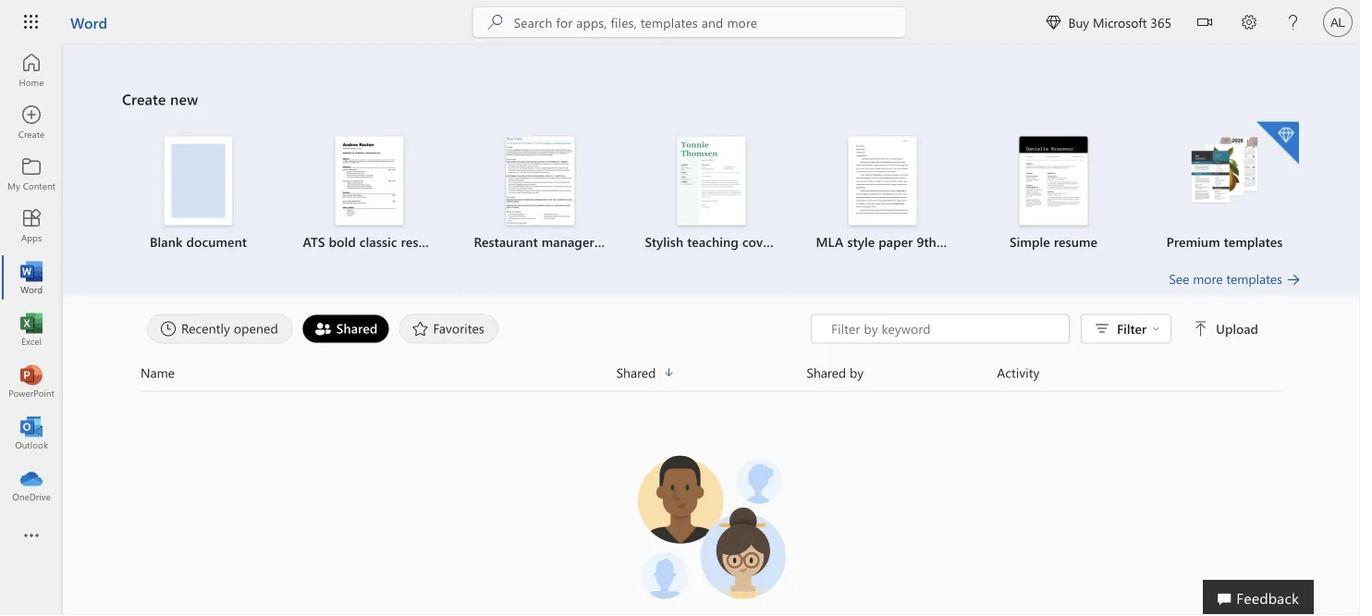 Task type: vqa. For each thing, say whether or not it's contained in the screenshot.
by
yes



Task type: locate. For each thing, give the bounding box(es) containing it.
0 horizontal spatial resume
[[401, 233, 445, 250]]

navigation
[[0, 44, 63, 511]]

 upload
[[1194, 320, 1259, 337]]

3 resume from the left
[[1054, 233, 1098, 250]]

more
[[1194, 270, 1223, 287]]

blank document
[[150, 233, 247, 250]]

premium
[[1167, 233, 1221, 250]]

0 vertical spatial templates
[[1224, 233, 1283, 250]]

shared button
[[617, 362, 807, 383]]

resume right simple
[[1054, 233, 1098, 250]]

list containing blank document
[[122, 120, 1302, 270]]

by
[[850, 364, 864, 381]]

1 horizontal spatial shared
[[617, 364, 656, 381]]

shared
[[336, 320, 378, 337], [617, 364, 656, 381], [807, 364, 847, 381]]

templates up see more templates button on the top of page
[[1224, 233, 1283, 250]]

al
[[1331, 15, 1346, 29]]

favorites
[[433, 320, 485, 337]]

9th
[[917, 233, 937, 250]]


[[1198, 15, 1213, 30]]

ats bold classic resume element
[[295, 136, 445, 251]]

shared inside tab
[[336, 320, 378, 337]]

outlook image
[[22, 424, 41, 442]]

row inside create new main content
[[141, 362, 1283, 392]]

stylish
[[645, 233, 684, 250]]

premium templates diamond image
[[1257, 122, 1300, 164]]

tab list inside create new main content
[[142, 314, 811, 344]]

simple
[[1010, 233, 1051, 250]]

tab list
[[142, 314, 811, 344]]


[[1194, 321, 1209, 336]]

create image
[[22, 113, 41, 131]]

letter
[[779, 233, 811, 250]]

shared element
[[302, 314, 390, 344]]

None search field
[[473, 7, 906, 37]]

0 horizontal spatial shared
[[336, 320, 378, 337]]

mla style paper 9th edition image
[[849, 136, 917, 225]]

onedrive image
[[22, 475, 41, 494]]

recently opened element
[[147, 314, 293, 344]]

blank
[[150, 233, 183, 250]]

ats
[[303, 233, 325, 250]]

 button
[[1183, 0, 1228, 48]]

templates right more
[[1227, 270, 1283, 287]]

1 horizontal spatial resume
[[598, 233, 642, 250]]

resume
[[401, 233, 445, 250], [598, 233, 642, 250], [1054, 233, 1098, 250]]

simple resume element
[[980, 136, 1129, 251]]

row containing name
[[141, 362, 1283, 392]]


[[1047, 15, 1061, 30]]

resume left stylish on the top of the page
[[598, 233, 642, 250]]

classic
[[360, 233, 397, 250]]

status
[[811, 314, 1263, 344]]

2 horizontal spatial resume
[[1054, 233, 1098, 250]]

365
[[1151, 13, 1172, 31]]

teaching
[[687, 233, 739, 250]]

status containing filter
[[811, 314, 1263, 344]]

al button
[[1316, 0, 1361, 44]]

feedback button
[[1204, 580, 1314, 615]]

resume right the 'classic'
[[401, 233, 445, 250]]

apps image
[[22, 216, 41, 235]]

word banner
[[0, 0, 1361, 48]]

simple resume
[[1010, 233, 1098, 250]]

simple resume image
[[1020, 136, 1088, 225]]

1 vertical spatial templates
[[1227, 270, 1283, 287]]

templates inside list
[[1224, 233, 1283, 250]]

2 horizontal spatial shared
[[807, 364, 847, 381]]

list
[[122, 120, 1302, 270]]

recently opened
[[181, 320, 278, 337]]

name
[[141, 364, 175, 381]]

row
[[141, 362, 1283, 392]]

cover
[[743, 233, 775, 250]]

feedback
[[1237, 587, 1300, 607]]

templates
[[1224, 233, 1283, 250], [1227, 270, 1283, 287]]

manager
[[542, 233, 595, 250]]

Filter by keyword text field
[[830, 320, 1060, 338]]

name button
[[141, 362, 617, 383]]

my content image
[[22, 165, 41, 183]]

mla
[[816, 233, 844, 250]]

shared inside button
[[617, 364, 656, 381]]

style
[[848, 233, 875, 250]]


[[1153, 325, 1160, 333]]

status inside create new main content
[[811, 314, 1263, 344]]

activity
[[997, 364, 1040, 381]]

shared inside 'button'
[[807, 364, 847, 381]]

see more templates button
[[1170, 270, 1302, 288]]

word
[[70, 12, 107, 32]]

tab list containing recently opened
[[142, 314, 811, 344]]

mla style paper 9th edition element
[[808, 136, 983, 251]]



Task type: describe. For each thing, give the bounding box(es) containing it.
shared for shared by
[[807, 364, 847, 381]]

premium templates element
[[1151, 122, 1300, 251]]

activity, column 4 of 4 column header
[[997, 362, 1283, 383]]

Search box. Suggestions appear as you type. search field
[[514, 7, 906, 37]]

buy
[[1069, 13, 1090, 31]]

ats bold classic resume
[[303, 233, 445, 250]]

new
[[170, 89, 198, 109]]

list inside create new main content
[[122, 120, 1302, 270]]

see
[[1170, 270, 1190, 287]]

templates inside button
[[1227, 270, 1283, 287]]

view more apps image
[[22, 527, 41, 546]]

home image
[[22, 61, 41, 80]]

see more templates
[[1170, 270, 1283, 287]]

ats bold classic resume image
[[335, 136, 404, 225]]

recently opened tab
[[142, 314, 298, 344]]

premium templates image
[[1191, 136, 1259, 205]]

filter 
[[1118, 320, 1160, 337]]

shared by button
[[807, 362, 997, 383]]

2 resume from the left
[[598, 233, 642, 250]]

none search field inside the word 'banner'
[[473, 7, 906, 37]]

create new main content
[[63, 44, 1361, 615]]

create
[[122, 89, 166, 109]]

upload
[[1217, 320, 1259, 337]]

shared tab
[[298, 314, 395, 344]]

shared for shared button on the bottom
[[617, 364, 656, 381]]

filter
[[1118, 320, 1147, 337]]

stylish teaching cover letter element
[[637, 136, 811, 251]]

recently
[[181, 320, 230, 337]]

stylish teaching cover letter image
[[678, 136, 746, 225]]

restaurant manager resume
[[474, 233, 642, 250]]

1 resume from the left
[[401, 233, 445, 250]]

excel image
[[22, 320, 41, 339]]

shared by
[[807, 364, 864, 381]]

stylish teaching cover letter
[[645, 233, 811, 250]]

document
[[186, 233, 247, 250]]

edition
[[941, 233, 983, 250]]

opened
[[234, 320, 278, 337]]

paper
[[879, 233, 913, 250]]

word image
[[22, 268, 41, 287]]

powerpoint image
[[22, 372, 41, 390]]

 buy microsoft 365
[[1047, 13, 1172, 31]]

favorites element
[[399, 314, 499, 344]]

premium templates
[[1167, 233, 1283, 250]]

mla style paper 9th edition
[[816, 233, 983, 250]]

restaurant manager resume element
[[466, 136, 642, 251]]

restaurant manager resume image
[[506, 136, 575, 225]]

create new
[[122, 89, 198, 109]]

bold
[[329, 233, 356, 250]]

blank document element
[[124, 136, 273, 251]]

restaurant
[[474, 233, 538, 250]]

empty state icon image
[[629, 444, 795, 610]]

microsoft
[[1093, 13, 1148, 31]]



